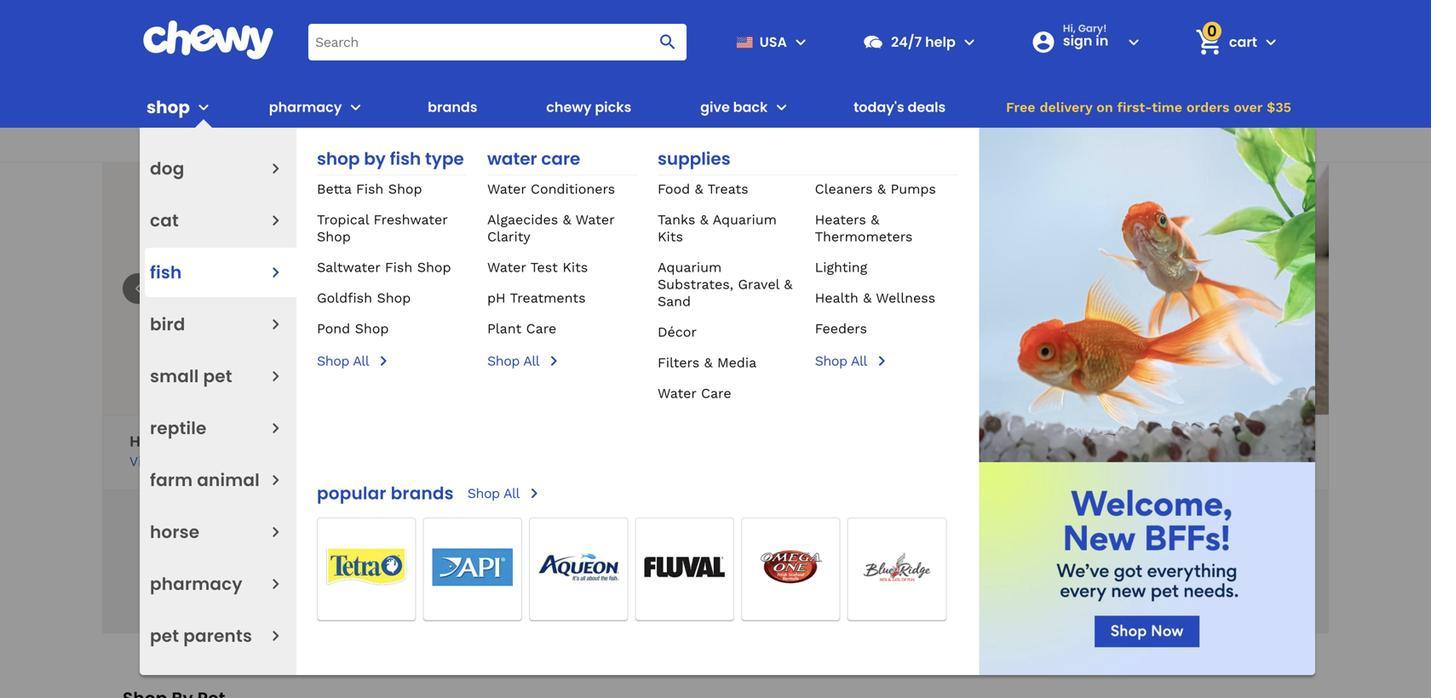 Task type: vqa. For each thing, say whether or not it's contained in the screenshot.
I'm
no



Task type: describe. For each thing, give the bounding box(es) containing it.
today's deals link
[[847, 87, 953, 128]]

chewy for chewy picks
[[547, 98, 592, 117]]

treats
[[708, 181, 749, 197]]

filters
[[658, 355, 700, 371]]

all for shop all link underneath plant care link
[[523, 353, 540, 369]]

hi, gary! sign in
[[1064, 21, 1109, 50]]

reptile link
[[150, 410, 207, 447]]

pharmacy
[[1102, 433, 1175, 451]]

fish
[[150, 261, 182, 285]]

type
[[425, 147, 464, 171]]

picks
[[595, 98, 632, 117]]

fish menu image
[[265, 262, 286, 283]]

goldfish shop
[[317, 290, 411, 306]]

Search text field
[[309, 24, 687, 60]]

free
[[1007, 99, 1036, 115]]

tropical freshwater shop link
[[317, 212, 448, 245]]

cat menu image
[[265, 210, 286, 231]]

bird
[[150, 313, 185, 337]]

over
[[1234, 99, 1263, 115]]

items image
[[1194, 27, 1224, 57]]

0 vertical spatial pet
[[203, 365, 232, 389]]

farm animal
[[150, 469, 260, 493]]

first-
[[1118, 99, 1153, 115]]

small pet link
[[150, 358, 232, 395]]

cleaners & pumps link
[[815, 181, 937, 197]]

aquarium substrates, gravel & sand
[[658, 260, 793, 310]]

water up "algaecides"
[[488, 181, 526, 197]]

cleaners
[[815, 181, 873, 197]]

0
[[1208, 20, 1218, 42]]

0 vertical spatial care
[[542, 147, 581, 171]]

bird link
[[150, 306, 185, 343]]

first
[[715, 135, 742, 154]]

heaters & thermometers link
[[815, 212, 913, 245]]

cat link
[[150, 202, 179, 240]]

health & wellness
[[815, 290, 936, 306]]

0 horizontal spatial water care
[[488, 147, 581, 171]]

saltwater fish shop link
[[317, 260, 451, 276]]

animal
[[197, 469, 260, 493]]

plant
[[488, 321, 522, 337]]

pond shop link
[[317, 321, 389, 337]]

cart
[[1230, 32, 1258, 51]]

use
[[794, 135, 820, 154]]

ph
[[488, 290, 506, 306]]

0 vertical spatial fish
[[390, 147, 421, 171]]

ph treatments
[[488, 290, 586, 306]]

tetra1 image
[[318, 519, 416, 617]]

shop down shop by fish type link
[[388, 181, 422, 197]]

pond shop
[[317, 321, 389, 337]]

betta fish shop
[[317, 181, 422, 197]]

sand
[[658, 294, 691, 310]]

goldfish shop link
[[317, 290, 411, 306]]

shop all down plant care link
[[488, 353, 540, 369]]

lighting link
[[815, 260, 868, 276]]

shop by fish type
[[317, 147, 464, 171]]

media
[[718, 355, 757, 371]]

1 vertical spatial pet
[[150, 625, 179, 649]]

farm animal menu image
[[265, 470, 286, 491]]

orders
[[1187, 99, 1230, 115]]

horse
[[150, 521, 200, 545]]

hi, for sign in
[[1064, 21, 1076, 35]]

1 vertical spatial kits
[[563, 260, 588, 276]]

on
[[1097, 99, 1114, 115]]

food & treats
[[658, 181, 749, 197]]

& for thermometers
[[871, 212, 880, 228]]

shop right brands
[[468, 486, 500, 502]]

algaecides & water clarity link
[[488, 212, 615, 245]]

shop all link down plant care link
[[488, 351, 638, 372]]

time
[[1153, 99, 1183, 115]]

delivery
[[1040, 99, 1093, 115]]

algaecides & water clarity
[[488, 212, 615, 245]]

heaters
[[815, 212, 867, 228]]

now
[[1086, 454, 1115, 470]]

with
[[642, 135, 672, 154]]

cart menu image
[[1261, 32, 1282, 52]]

& for aquarium
[[700, 212, 709, 228]]

api image
[[424, 519, 522, 617]]

in
[[1096, 31, 1109, 50]]

décor
[[658, 324, 697, 341]]

chewy home image
[[142, 20, 274, 60]]

1 vertical spatial water care
[[658, 386, 732, 402]]

feeders
[[815, 321, 868, 337]]

supplies
[[658, 147, 731, 171]]

$20
[[539, 135, 565, 154]]

shop down plant
[[488, 353, 520, 369]]

1 horizontal spatial pharmacy menu image
[[346, 97, 366, 118]]

shop
[[147, 95, 190, 119]]

40% off your first autoship order of fresh nom nom food* shop now. image
[[102, 491, 1330, 634]]

fish for betta
[[356, 181, 384, 197]]

shop all down pond
[[317, 353, 369, 369]]

give back menu image
[[772, 97, 792, 118]]

heaters & thermometers
[[815, 212, 913, 245]]

& for media
[[705, 355, 713, 371]]

brands link
[[421, 87, 485, 128]]

shop by fish type link
[[317, 147, 467, 176]]

dog menu image
[[265, 158, 286, 179]]

horse link
[[150, 514, 200, 551]]

wellness
[[876, 290, 936, 306]]

freshwater
[[374, 212, 448, 228]]

reptile
[[150, 417, 207, 441]]

water conditioners
[[488, 181, 615, 197]]

aquarium inside aquarium substrates, gravel & sand
[[658, 260, 722, 276]]

treatments
[[510, 290, 586, 306]]

2 vertical spatial care
[[701, 386, 732, 402]]

protein-first recipes to fuel their journey. shop american journey by chewy now. image
[[102, 163, 1330, 415]]

pharmacy link for the right pharmacy menu image
[[262, 87, 342, 128]]

today's deals
[[854, 98, 946, 117]]

& for pumps
[[878, 181, 886, 197]]

water test kits
[[488, 260, 588, 276]]

shop all link down feeders
[[815, 351, 959, 372]]

supplies link
[[658, 147, 959, 176]]

tanks
[[658, 212, 696, 228]]

aquarium substrates, gravel & sand link
[[658, 260, 793, 310]]

water test kits link
[[488, 260, 588, 276]]

shop down the saltwater fish shop 'link'
[[377, 290, 411, 306]]

betta fish shop link
[[317, 181, 422, 197]]

1 vertical spatial care
[[526, 321, 557, 337]]

pond
[[317, 321, 350, 337]]

shop down feeders link
[[815, 353, 848, 369]]

pumps
[[891, 181, 937, 197]]



Task type: locate. For each thing, give the bounding box(es) containing it.
gravel
[[738, 277, 780, 293]]

pharmacy link up dog menu icon
[[262, 87, 342, 128]]

parents
[[183, 625, 252, 649]]

cleaners & pumps
[[815, 181, 937, 197]]

1 horizontal spatial chewy
[[1049, 433, 1098, 451]]

Product search field
[[309, 24, 687, 60]]

today's
[[854, 98, 905, 117]]

farm
[[150, 469, 193, 493]]

1 vertical spatial water care link
[[658, 386, 732, 402]]

pharmacy link up pet parents link
[[150, 566, 243, 603]]

fish right by
[[390, 147, 421, 171]]

water inside algaecides & water clarity
[[576, 212, 615, 228]]

shop
[[317, 147, 360, 171], [388, 181, 422, 197], [317, 229, 351, 245], [417, 260, 451, 276], [377, 290, 411, 306], [355, 321, 389, 337], [317, 353, 349, 369], [488, 353, 520, 369], [815, 353, 848, 369], [1049, 454, 1082, 470], [468, 486, 500, 502]]

gary! up pet
[[153, 433, 191, 451]]

shop all link up api image
[[468, 483, 544, 505]]

tanks & aquarium kits link
[[658, 212, 777, 245]]

view
[[129, 454, 160, 470]]

$20 egift card with $49+ first order* use welcome
[[539, 135, 892, 154]]

décor link
[[658, 324, 697, 341]]

water
[[488, 147, 537, 171], [488, 181, 526, 197], [576, 212, 615, 228], [488, 260, 526, 276], [658, 386, 697, 402]]

water down filters at the left bottom
[[658, 386, 697, 402]]

hi, inside hi, gary! sign in
[[1064, 21, 1076, 35]]

hi, up view
[[129, 433, 149, 451]]

& left pumps
[[878, 181, 886, 197]]

shop down pond
[[317, 353, 349, 369]]

0 vertical spatial pharmacy link
[[262, 87, 342, 128]]

usa button
[[730, 22, 811, 62]]

goldfish
[[317, 290, 372, 306]]

test
[[531, 260, 558, 276]]

24/7
[[892, 32, 922, 51]]

& left media
[[705, 355, 713, 371]]

shop up betta in the top of the page
[[317, 147, 360, 171]]

plant care link
[[488, 321, 557, 337]]

1 vertical spatial pharmacy
[[150, 573, 243, 597]]

water down conditioners
[[576, 212, 615, 228]]

aquarium
[[713, 212, 777, 228], [658, 260, 722, 276]]

water left $20
[[488, 147, 537, 171]]

brands
[[391, 482, 454, 506]]

gary!
[[1079, 21, 1108, 35], [153, 433, 191, 451]]

0 vertical spatial kits
[[658, 229, 683, 245]]

reptile menu image
[[265, 418, 286, 439]]

pharmacy menu image down horse menu 'icon'
[[265, 574, 286, 595]]

popular brands
[[317, 482, 454, 506]]

card
[[606, 135, 638, 154]]

shop down goldfish shop at top
[[355, 321, 389, 337]]

menu image
[[791, 32, 811, 52]]

& inside aquarium substrates, gravel & sand
[[784, 277, 793, 293]]

submit search image
[[658, 32, 678, 52]]

hi, gary! view pet profile
[[129, 433, 230, 470]]

give back link
[[694, 87, 768, 128]]

& right tanks
[[700, 212, 709, 228]]

kits
[[658, 229, 683, 245], [563, 260, 588, 276]]

0 vertical spatial aquarium
[[713, 212, 777, 228]]

1 vertical spatial pharmacy link
[[150, 566, 243, 603]]

1 horizontal spatial pharmacy link
[[262, 87, 342, 128]]

health & wellness link
[[815, 290, 936, 306]]

care up "water conditioners"
[[542, 147, 581, 171]]

clarity
[[488, 229, 531, 245]]

gary! inside hi, gary! sign in
[[1079, 21, 1108, 35]]

chewy picks
[[547, 98, 632, 117]]

0 horizontal spatial gary!
[[153, 433, 191, 451]]

24/7 help link
[[856, 22, 956, 62]]

fish down by
[[356, 181, 384, 197]]

& inside heaters & thermometers
[[871, 212, 880, 228]]

0 horizontal spatial pharmacy
[[150, 573, 243, 597]]

1 horizontal spatial hi,
[[1064, 21, 1076, 35]]

& inside tanks & aquarium kits
[[700, 212, 709, 228]]

& up thermometers
[[871, 212, 880, 228]]

chewy up egift at the left of page
[[547, 98, 592, 117]]

pet parents link
[[150, 618, 252, 655]]

menu image
[[193, 97, 214, 118]]

& right "health" on the right top of the page
[[864, 290, 872, 306]]

water care down filters & media link on the bottom
[[658, 386, 732, 402]]

all for shop all link below feeders
[[851, 353, 867, 369]]

popular
[[317, 482, 387, 506]]

account menu image
[[1124, 32, 1145, 52]]

fish down tropical freshwater shop
[[385, 260, 413, 276]]

gary! for pet
[[153, 433, 191, 451]]

1 horizontal spatial kits
[[658, 229, 683, 245]]

& for treats
[[695, 181, 704, 197]]

2 vertical spatial fish
[[385, 260, 413, 276]]

0 vertical spatial water care link
[[488, 147, 638, 176]]

pharmacy menu image up by
[[346, 97, 366, 118]]

water care link up conditioners
[[488, 147, 638, 176]]

24/7 help
[[892, 32, 956, 51]]

aquarium down 'treats'
[[713, 212, 777, 228]]

0 vertical spatial hi,
[[1064, 21, 1076, 35]]

all down plant care link
[[523, 353, 540, 369]]

chewy for chewy pharmacy shop now
[[1049, 433, 1098, 451]]

0 horizontal spatial pharmacy menu image
[[265, 574, 286, 595]]

pharmacy menu image
[[346, 97, 366, 118], [265, 574, 286, 595]]

shop all link
[[317, 351, 467, 372], [488, 351, 638, 372], [815, 351, 959, 372], [468, 483, 544, 505]]

farm animal link
[[150, 462, 260, 499]]

thermometers
[[815, 229, 913, 245]]

pharmacy up dog menu icon
[[269, 98, 342, 117]]

water care link
[[488, 147, 638, 176], [658, 386, 732, 402]]

health
[[815, 290, 859, 306]]

dog link
[[150, 150, 185, 188]]

& inside algaecides & water clarity
[[563, 212, 572, 228]]

gary! for in
[[1079, 21, 1108, 35]]

welcome
[[823, 135, 892, 154]]

shop all
[[317, 353, 369, 369], [488, 353, 540, 369], [815, 353, 867, 369], [468, 486, 520, 502]]

0 horizontal spatial hi,
[[129, 433, 149, 451]]

plant care
[[488, 321, 557, 337]]

all down pond shop
[[353, 353, 369, 369]]

0 horizontal spatial pet
[[150, 625, 179, 649]]

shop inside tropical freshwater shop
[[317, 229, 351, 245]]

bird menu image
[[265, 314, 286, 335]]

site banner
[[0, 0, 1432, 676]]

kits right test
[[563, 260, 588, 276]]

1 horizontal spatial pet
[[203, 365, 232, 389]]

chewy picks link
[[540, 87, 639, 128]]

1 vertical spatial fish
[[356, 181, 384, 197]]

pet right small
[[203, 365, 232, 389]]

chewy pharmacy shop now
[[1049, 433, 1175, 470]]

0 horizontal spatial pharmacy link
[[150, 566, 243, 603]]

free delivery on first-time orders over $35
[[1007, 99, 1292, 115]]

shop inside chewy pharmacy shop now
[[1049, 454, 1082, 470]]

all for shop all link below pond shop
[[353, 353, 369, 369]]

help menu image
[[960, 32, 980, 52]]

chewy support image
[[863, 31, 885, 53]]

lighting
[[815, 260, 868, 276]]

horse menu image
[[265, 522, 286, 543]]

0 horizontal spatial water care link
[[488, 147, 638, 176]]

filters & media
[[658, 355, 757, 371]]

& right food
[[695, 181, 704, 197]]

egift
[[569, 135, 602, 154]]

saltwater
[[317, 260, 381, 276]]

pharmacy link
[[262, 87, 342, 128], [150, 566, 243, 603]]

1 vertical spatial hi,
[[129, 433, 149, 451]]

conditioners
[[531, 181, 615, 197]]

all down feeders
[[851, 353, 867, 369]]

1 vertical spatial aquarium
[[658, 260, 722, 276]]

0 horizontal spatial kits
[[563, 260, 588, 276]]

& for water
[[563, 212, 572, 228]]

kits down tanks
[[658, 229, 683, 245]]

care down filters & media link on the bottom
[[701, 386, 732, 402]]

tanks & aquarium kits
[[658, 212, 777, 245]]

& right gravel
[[784, 277, 793, 293]]

pet left parents
[[150, 625, 179, 649]]

betta
[[317, 181, 352, 197]]

chewy inside chewy pharmacy shop now
[[1049, 433, 1098, 451]]

0 vertical spatial chewy
[[547, 98, 592, 117]]

$35
[[1267, 99, 1292, 115]]

care down ph treatments
[[526, 321, 557, 337]]

shop button
[[147, 87, 214, 128]]

& down conditioners
[[563, 212, 572, 228]]

mmp fish - blue ridge koi image
[[849, 519, 946, 617]]

& for wellness
[[864, 290, 872, 306]]

all up api image
[[504, 486, 520, 502]]

deals
[[908, 98, 946, 117]]

tropical freshwater shop
[[317, 212, 448, 245]]

brands
[[428, 98, 478, 117]]

filters & media link
[[658, 355, 757, 371]]

shop all right brands
[[468, 486, 520, 502]]

shop left now
[[1049, 454, 1082, 470]]

0 vertical spatial gary!
[[1079, 21, 1108, 35]]

shop down freshwater
[[417, 260, 451, 276]]

0 vertical spatial water care
[[488, 147, 581, 171]]

small pet
[[150, 365, 232, 389]]

mmp fish - omega one image
[[743, 519, 840, 617]]

sign
[[1064, 31, 1093, 50]]

pharmacy
[[269, 98, 342, 117], [150, 573, 243, 597]]

1 vertical spatial pharmacy menu image
[[265, 574, 286, 595]]

pet parents
[[150, 625, 252, 649]]

kits inside tanks & aquarium kits
[[658, 229, 683, 245]]

1 vertical spatial chewy
[[1049, 433, 1098, 451]]

water care link down filters & media link on the bottom
[[658, 386, 732, 402]]

free delivery on first-time orders over $35 button
[[1002, 87, 1297, 128]]

water conditioners link
[[488, 181, 615, 197]]

water down clarity
[[488, 260, 526, 276]]

chewy inside site banner
[[547, 98, 592, 117]]

0 vertical spatial pharmacy menu image
[[346, 97, 366, 118]]

small pet menu image
[[265, 366, 286, 387]]

pharmacy inside pharmacy link
[[269, 98, 342, 117]]

1 horizontal spatial pharmacy
[[269, 98, 342, 117]]

fish for saltwater
[[385, 260, 413, 276]]

hi, for view pet profile
[[129, 433, 149, 451]]

1 vertical spatial gary!
[[153, 433, 191, 451]]

by
[[364, 147, 386, 171]]

order*
[[746, 135, 791, 154]]

$20 egift card with $49+ first order* use welcome link
[[0, 128, 1432, 163]]

pharmacy link for the bottom pharmacy menu image
[[150, 566, 243, 603]]

pharmacy up pet parents link
[[150, 573, 243, 597]]

food
[[658, 181, 690, 197]]

aquarium inside tanks & aquarium kits
[[713, 212, 777, 228]]

shop all link down pond shop
[[317, 351, 467, 372]]

feeders link
[[815, 321, 868, 337]]

1 horizontal spatial gary!
[[1079, 21, 1108, 35]]

1 horizontal spatial water care
[[658, 386, 732, 402]]

food & treats link
[[658, 181, 749, 197]]

0 vertical spatial pharmacy
[[269, 98, 342, 117]]

0 horizontal spatial chewy
[[547, 98, 592, 117]]

aquarium up "substrates,"
[[658, 260, 722, 276]]

shop down tropical
[[317, 229, 351, 245]]

back
[[734, 98, 768, 117]]

water care up water conditioners link
[[488, 147, 581, 171]]

give back
[[701, 98, 768, 117]]

all for shop all link on top of api image
[[504, 486, 520, 502]]

pet parents menu image
[[265, 626, 286, 647]]

fluval image
[[636, 519, 734, 617]]

shop all down feeders link
[[815, 353, 867, 369]]

hi, left "in"
[[1064, 21, 1076, 35]]

1 horizontal spatial water care link
[[658, 386, 732, 402]]

water care
[[488, 147, 581, 171], [658, 386, 732, 402]]

chewy up now
[[1049, 433, 1098, 451]]

aqueon image
[[530, 519, 628, 617]]

gary! inside hi, gary! view pet profile
[[153, 433, 191, 451]]

hi, inside hi, gary! view pet profile
[[129, 433, 149, 451]]

gary! left account menu icon at right
[[1079, 21, 1108, 35]]



